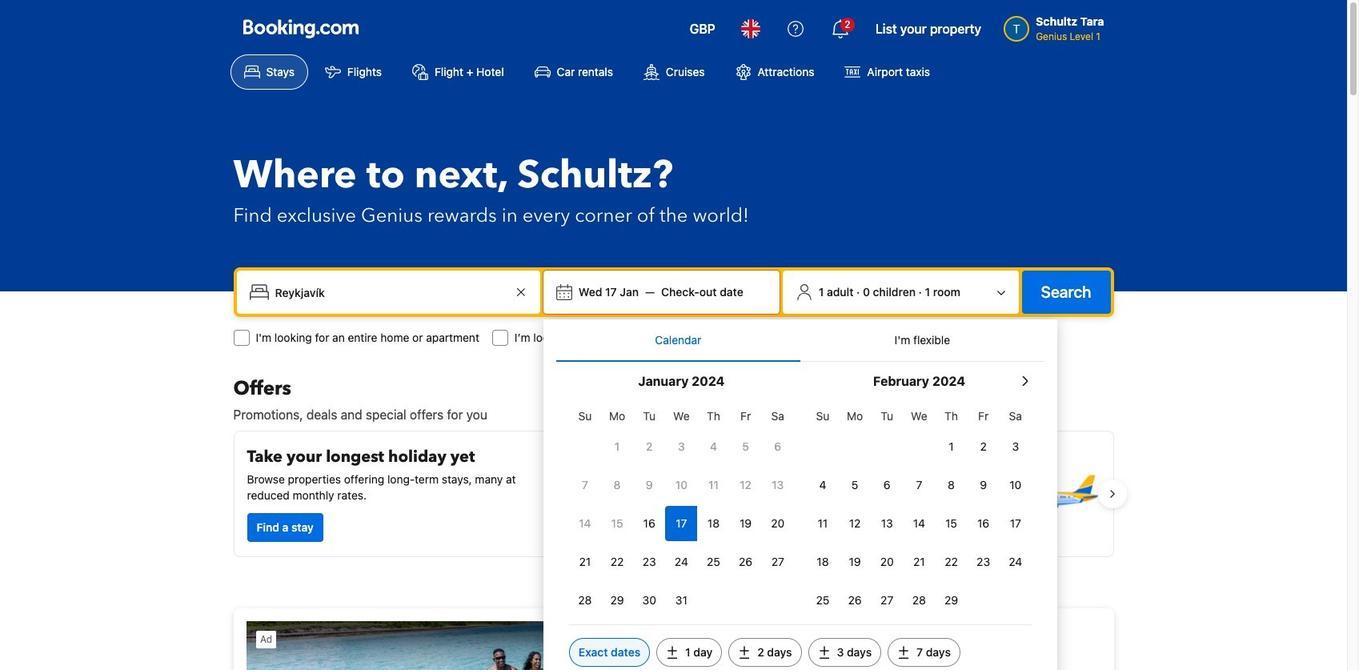 Task type: locate. For each thing, give the bounding box(es) containing it.
27 January 2024 checkbox
[[762, 544, 794, 580]]

7 January 2024 checkbox
[[569, 468, 601, 503]]

18 January 2024 checkbox
[[698, 506, 730, 541]]

16 February 2024 checkbox
[[968, 506, 1000, 541]]

24 February 2024 checkbox
[[1000, 544, 1032, 580]]

10 January 2024 checkbox
[[665, 468, 698, 503]]

8 January 2024 checkbox
[[601, 468, 633, 503]]

4 February 2024 checkbox
[[807, 468, 839, 503]]

4 January 2024 checkbox
[[698, 429, 730, 464]]

5 January 2024 checkbox
[[730, 429, 762, 464]]

1 grid from the left
[[569, 400, 794, 618]]

Where are you going? field
[[269, 278, 511, 307]]

19 February 2024 checkbox
[[839, 544, 871, 580]]

12 February 2024 checkbox
[[839, 506, 871, 541]]

23 January 2024 checkbox
[[633, 544, 665, 580]]

1 February 2024 checkbox
[[935, 429, 968, 464]]

31 January 2024 checkbox
[[665, 583, 698, 618]]

booking.com image
[[243, 19, 358, 38]]

13 January 2024 checkbox
[[762, 468, 794, 503]]

5 February 2024 checkbox
[[839, 468, 871, 503]]

26 February 2024 checkbox
[[839, 583, 871, 618]]

28 January 2024 checkbox
[[569, 583, 601, 618]]

22 January 2024 checkbox
[[601, 544, 633, 580]]

25 February 2024 checkbox
[[807, 583, 839, 618]]

cell
[[665, 503, 698, 541]]

16 January 2024 checkbox
[[633, 506, 665, 541]]

20 January 2024 checkbox
[[762, 506, 794, 541]]

take your longest holiday yet image
[[554, 444, 654, 544]]

tab list
[[556, 319, 1045, 363]]

18 February 2024 checkbox
[[807, 544, 839, 580]]

22 February 2024 checkbox
[[935, 544, 968, 580]]

15 February 2024 checkbox
[[935, 506, 968, 541]]

14 February 2024 checkbox
[[903, 506, 935, 541]]

main content
[[221, 376, 1127, 670]]

9 January 2024 checkbox
[[633, 468, 665, 503]]

your account menu schultz tara genius level 1 element
[[1004, 7, 1111, 44]]

1 horizontal spatial grid
[[807, 400, 1032, 618]]

grid
[[569, 400, 794, 618], [807, 400, 1032, 618]]

30 January 2024 checkbox
[[633, 583, 665, 618]]

region
[[221, 424, 1127, 564]]

0 horizontal spatial grid
[[569, 400, 794, 618]]

cell inside grid
[[665, 503, 698, 541]]

12 January 2024 checkbox
[[730, 468, 762, 503]]

26 January 2024 checkbox
[[730, 544, 762, 580]]

17 January 2024 checkbox
[[665, 506, 698, 541]]



Task type: vqa. For each thing, say whether or not it's contained in the screenshot.
Sat, Dec 16
no



Task type: describe. For each thing, give the bounding box(es) containing it.
29 January 2024 checkbox
[[601, 583, 633, 618]]

28 February 2024 checkbox
[[903, 583, 935, 618]]

21 February 2024 checkbox
[[903, 544, 935, 580]]

2 January 2024 checkbox
[[633, 429, 665, 464]]

1 January 2024 checkbox
[[601, 429, 633, 464]]

13 February 2024 checkbox
[[871, 506, 903, 541]]

2 grid from the left
[[807, 400, 1032, 618]]

23 February 2024 checkbox
[[968, 544, 1000, 580]]

2 February 2024 checkbox
[[968, 429, 1000, 464]]

21 January 2024 checkbox
[[569, 544, 601, 580]]

14 January 2024 checkbox
[[569, 506, 601, 541]]

15 January 2024 checkbox
[[601, 506, 633, 541]]

7 February 2024 checkbox
[[903, 468, 935, 503]]

10 February 2024 checkbox
[[1000, 468, 1032, 503]]

24 January 2024 checkbox
[[665, 544, 698, 580]]

11 January 2024 checkbox
[[698, 468, 730, 503]]

6 January 2024 checkbox
[[762, 429, 794, 464]]

fly away to your dream holiday image
[[1001, 444, 1100, 544]]

17 February 2024 checkbox
[[1000, 506, 1032, 541]]

3 January 2024 checkbox
[[665, 429, 698, 464]]

6 February 2024 checkbox
[[871, 468, 903, 503]]

29 February 2024 checkbox
[[935, 583, 968, 618]]

9 February 2024 checkbox
[[968, 468, 1000, 503]]

25 January 2024 checkbox
[[698, 544, 730, 580]]

20 February 2024 checkbox
[[871, 544, 903, 580]]

27 February 2024 checkbox
[[871, 583, 903, 618]]

11 February 2024 checkbox
[[807, 506, 839, 541]]

8 February 2024 checkbox
[[935, 468, 968, 503]]

19 January 2024 checkbox
[[730, 506, 762, 541]]

3 February 2024 checkbox
[[1000, 429, 1032, 464]]



